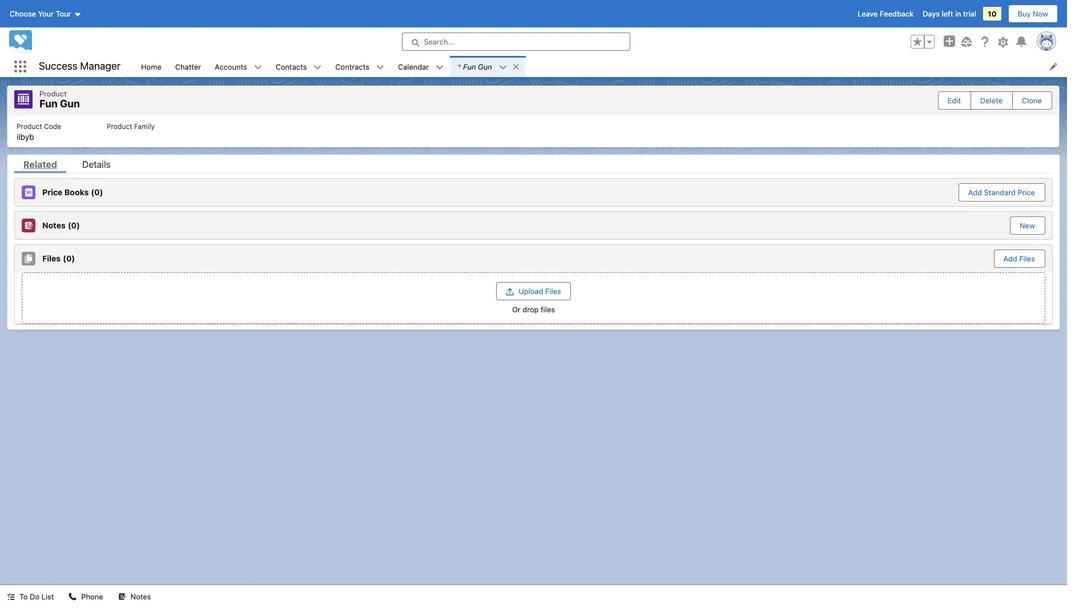 Task type: describe. For each thing, give the bounding box(es) containing it.
edit
[[948, 96, 961, 105]]

new button
[[1011, 217, 1044, 234]]

product fun gun
[[39, 89, 80, 110]]

choose your tour
[[10, 9, 71, 18]]

days
[[923, 9, 940, 18]]

tour
[[56, 9, 71, 18]]

notes button
[[111, 585, 158, 608]]

to do list button
[[0, 585, 61, 608]]

list containing home
[[134, 56, 1067, 77]]

notes (0)
[[42, 220, 80, 230]]

text default image inside accounts list item
[[254, 63, 262, 71]]

10
[[988, 9, 997, 18]]

to
[[19, 592, 28, 601]]

chatter
[[175, 62, 201, 71]]

clone button
[[1013, 92, 1051, 109]]

contracts
[[335, 62, 369, 71]]

text default image inside to do list button
[[7, 593, 15, 601]]

calendar link
[[391, 56, 436, 77]]

gun for * fun gun
[[478, 62, 492, 71]]

price inside button
[[1018, 188, 1035, 197]]

product family
[[107, 122, 155, 130]]

add for files (0)
[[1004, 254, 1017, 263]]

your
[[38, 9, 54, 18]]

contracts link
[[329, 56, 376, 77]]

fun for product fun gun
[[39, 98, 58, 110]]

product for gun
[[39, 89, 67, 98]]

buy now button
[[1008, 5, 1058, 23]]

accounts
[[215, 62, 247, 71]]

list
[[41, 592, 54, 601]]

in
[[955, 9, 961, 18]]

buy
[[1018, 9, 1031, 18]]

calendar
[[398, 62, 429, 71]]

days left in trial
[[923, 9, 977, 18]]

contacts link
[[269, 56, 314, 77]]

search...
[[424, 37, 455, 46]]

family
[[134, 122, 155, 130]]

price books (0)
[[42, 187, 103, 197]]

text default image right "* fun gun"
[[499, 63, 507, 71]]

text default image inside contacts list item
[[314, 63, 322, 71]]

contracts list item
[[329, 56, 391, 77]]

standard
[[984, 188, 1016, 197]]

trial
[[963, 9, 977, 18]]

add files button
[[995, 250, 1044, 267]]

details link
[[73, 159, 120, 173]]

delete
[[980, 96, 1003, 105]]

files for upload files
[[545, 286, 561, 296]]

delete button
[[971, 92, 1012, 109]]

choose
[[10, 9, 36, 18]]

manager
[[80, 60, 121, 72]]

product for ilbyb
[[17, 122, 42, 130]]

add files
[[1004, 254, 1035, 263]]

0 horizontal spatial price
[[42, 187, 62, 197]]

feedback
[[880, 9, 914, 18]]

text default image inside calendar list item
[[436, 63, 444, 71]]

leave feedback
[[858, 9, 914, 18]]

0 horizontal spatial files
[[42, 253, 61, 263]]

gun for product fun gun
[[60, 98, 80, 110]]



Task type: vqa. For each thing, say whether or not it's contained in the screenshot.
AW, YOU DON'T HAVE ANY GROUPS!
no



Task type: locate. For each thing, give the bounding box(es) containing it.
list
[[134, 56, 1067, 77]]

text default image right the contracts
[[376, 63, 384, 71]]

add inside button
[[968, 188, 982, 197]]

text default image inside 'phone' button
[[69, 593, 77, 601]]

text default image right phone on the bottom of page
[[118, 593, 126, 601]]

(0) inside the files element
[[63, 253, 75, 263]]

related link
[[14, 159, 66, 173]]

ilbyb
[[17, 132, 34, 141]]

0 vertical spatial text default image
[[436, 63, 444, 71]]

0 vertical spatial fun
[[463, 62, 476, 71]]

0 horizontal spatial add
[[968, 188, 982, 197]]

price books element
[[14, 178, 1053, 206]]

price
[[42, 187, 62, 197], [1018, 188, 1035, 197]]

1 horizontal spatial price
[[1018, 188, 1035, 197]]

text default image
[[436, 63, 444, 71], [7, 593, 15, 601]]

*
[[458, 62, 461, 71]]

upload files
[[519, 286, 561, 296]]

text default image
[[512, 63, 520, 71], [254, 63, 262, 71], [314, 63, 322, 71], [376, 63, 384, 71], [499, 63, 507, 71], [69, 593, 77, 601], [118, 593, 126, 601]]

details
[[82, 159, 111, 169]]

to do list
[[19, 592, 54, 601]]

contacts
[[276, 62, 307, 71]]

(0)
[[91, 187, 103, 197], [68, 220, 80, 230], [63, 253, 75, 263]]

price right the standard
[[1018, 188, 1035, 197]]

text default image right accounts
[[254, 63, 262, 71]]

code
[[44, 122, 61, 130]]

product
[[39, 89, 67, 98], [17, 122, 42, 130], [107, 122, 132, 130]]

success
[[39, 60, 77, 72]]

1 horizontal spatial fun
[[463, 62, 476, 71]]

files up files
[[545, 286, 561, 296]]

add
[[968, 188, 982, 197], [1004, 254, 1017, 263]]

list item containing *
[[451, 56, 525, 77]]

0 horizontal spatial text default image
[[7, 593, 15, 601]]

1 vertical spatial add
[[1004, 254, 1017, 263]]

chatter link
[[168, 56, 208, 77]]

1 vertical spatial text default image
[[7, 593, 15, 601]]

add for price books (0)
[[968, 188, 982, 197]]

choose your tour button
[[9, 5, 82, 23]]

text default image down search... 'button'
[[512, 63, 520, 71]]

(0) inside price books "element"
[[91, 187, 103, 197]]

1 horizontal spatial text default image
[[436, 63, 444, 71]]

files down new
[[1019, 254, 1035, 263]]

phone button
[[62, 585, 110, 608]]

notes right phone on the bottom of page
[[131, 592, 151, 601]]

text default image left * at top left
[[436, 63, 444, 71]]

buy now
[[1018, 9, 1048, 18]]

0 horizontal spatial notes
[[42, 220, 66, 230]]

upload
[[519, 286, 543, 296]]

new
[[1020, 221, 1035, 230]]

leave feedback link
[[858, 9, 914, 18]]

fun
[[463, 62, 476, 71], [39, 98, 58, 110]]

product down success
[[39, 89, 67, 98]]

product inside product code ilbyb
[[17, 122, 42, 130]]

1 vertical spatial fun
[[39, 98, 58, 110]]

files
[[541, 305, 555, 314]]

(0) inside notes element
[[68, 220, 80, 230]]

text default image inside contracts "list item"
[[376, 63, 384, 71]]

2 vertical spatial (0)
[[63, 253, 75, 263]]

files element
[[14, 244, 1053, 325]]

fun inside list
[[463, 62, 476, 71]]

accounts link
[[208, 56, 254, 77]]

gun up code
[[60, 98, 80, 110]]

text default image inside notes button
[[118, 593, 126, 601]]

edit button
[[939, 92, 970, 109]]

gun right * at top left
[[478, 62, 492, 71]]

text default image right contacts
[[314, 63, 322, 71]]

accounts list item
[[208, 56, 269, 77]]

related
[[23, 159, 57, 169]]

0 horizontal spatial gun
[[60, 98, 80, 110]]

0 vertical spatial notes
[[42, 220, 66, 230]]

now
[[1033, 9, 1048, 18]]

product code ilbyb
[[17, 122, 61, 141]]

0 vertical spatial add
[[968, 188, 982, 197]]

add inside 'button'
[[1004, 254, 1017, 263]]

* fun gun
[[458, 62, 492, 71]]

or
[[512, 305, 521, 314]]

text default image left to
[[7, 593, 15, 601]]

price left the books in the left top of the page
[[42, 187, 62, 197]]

leave
[[858, 9, 878, 18]]

drop
[[523, 305, 539, 314]]

(0) down "price books (0)"
[[68, 220, 80, 230]]

product up ilbyb
[[17, 122, 42, 130]]

product inside product fun gun
[[39, 89, 67, 98]]

(0) down notes (0) on the left of page
[[63, 253, 75, 263]]

1 horizontal spatial files
[[545, 286, 561, 296]]

add left the standard
[[968, 188, 982, 197]]

notes element
[[14, 211, 1053, 240]]

notes up files (0)
[[42, 220, 66, 230]]

0 horizontal spatial fun
[[39, 98, 58, 110]]

phone
[[81, 592, 103, 601]]

notes inside button
[[131, 592, 151, 601]]

(0) right the books in the left top of the page
[[91, 187, 103, 197]]

1 vertical spatial (0)
[[68, 220, 80, 230]]

fun right * at top left
[[463, 62, 476, 71]]

calendar list item
[[391, 56, 451, 77]]

fun up code
[[39, 98, 58, 110]]

group
[[911, 35, 935, 49]]

text default image left phone on the bottom of page
[[69, 593, 77, 601]]

gun inside product fun gun
[[60, 98, 80, 110]]

2 horizontal spatial files
[[1019, 254, 1035, 263]]

search... button
[[402, 33, 630, 51]]

1 horizontal spatial add
[[1004, 254, 1017, 263]]

notes
[[42, 220, 66, 230], [131, 592, 151, 601]]

fun inside product fun gun
[[39, 98, 58, 110]]

0 vertical spatial gun
[[478, 62, 492, 71]]

add standard price button
[[959, 184, 1044, 201]]

files for add files
[[1019, 254, 1035, 263]]

(0) for notes (0)
[[68, 220, 80, 230]]

notes for notes
[[131, 592, 151, 601]]

contacts list item
[[269, 56, 329, 77]]

left
[[942, 9, 953, 18]]

fun for * fun gun
[[463, 62, 476, 71]]

0 vertical spatial (0)
[[91, 187, 103, 197]]

books
[[64, 187, 89, 197]]

success manager
[[39, 60, 121, 72]]

1 horizontal spatial gun
[[478, 62, 492, 71]]

gun
[[478, 62, 492, 71], [60, 98, 80, 110]]

1 vertical spatial gun
[[60, 98, 80, 110]]

(0) for files (0)
[[63, 253, 75, 263]]

files inside 'button'
[[1019, 254, 1035, 263]]

1 vertical spatial notes
[[131, 592, 151, 601]]

or drop files
[[512, 305, 555, 314]]

list item
[[451, 56, 525, 77]]

ilbyb list
[[7, 115, 1059, 147]]

clone
[[1022, 96, 1042, 105]]

notes for notes (0)
[[42, 220, 66, 230]]

files (0)
[[42, 253, 75, 263]]

add down 'new' button
[[1004, 254, 1017, 263]]

files
[[42, 253, 61, 263], [1019, 254, 1035, 263], [545, 286, 561, 296]]

home
[[141, 62, 162, 71]]

product left 'family'
[[107, 122, 132, 130]]

do
[[30, 592, 39, 601]]

home link
[[134, 56, 168, 77]]

1 horizontal spatial notes
[[131, 592, 151, 601]]

files down notes (0) on the left of page
[[42, 253, 61, 263]]

add standard price
[[968, 188, 1035, 197]]



